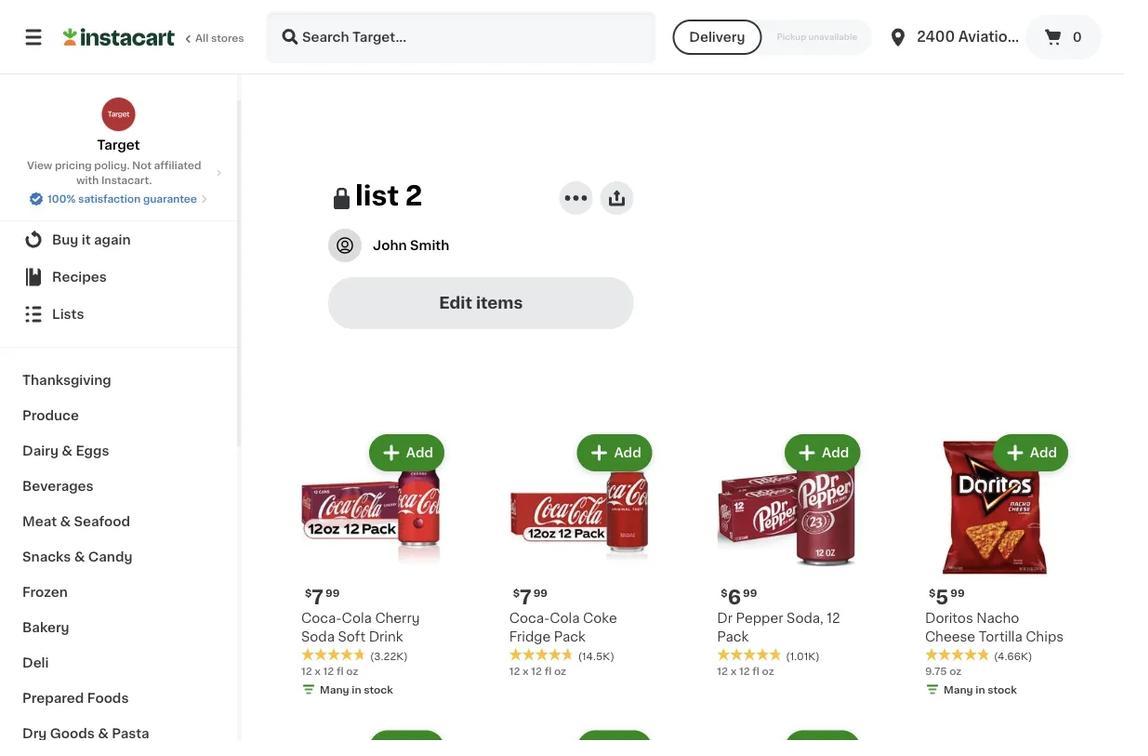 Task type: vqa. For each thing, say whether or not it's contained in the screenshot.
Urban Pie Pizza Co. Uncured Pepperoni with Creamy Rosa Sauce Pizza The 9
no



Task type: describe. For each thing, give the bounding box(es) containing it.
many for 5
[[944, 685, 974, 695]]

not
[[132, 160, 152, 171]]

lists
[[52, 308, 84, 321]]

with
[[76, 175, 99, 186]]

6
[[728, 587, 741, 607]]

doritos
[[926, 612, 974, 625]]

edit
[[439, 295, 472, 311]]

coca- for fridge
[[509, 612, 550, 625]]

12 inside dr pepper soda, 12 pack
[[827, 612, 841, 625]]

(14.5k)
[[578, 651, 615, 661]]

coca-cola cherry soda soft drink
[[301, 612, 420, 644]]

$ 6 99
[[721, 587, 758, 607]]

coke
[[583, 612, 617, 625]]

deli
[[22, 657, 49, 670]]

100%
[[48, 194, 76, 204]]

thanksgiving
[[22, 374, 111, 387]]

view
[[27, 160, 52, 171]]

buy it again link
[[11, 221, 226, 259]]

list
[[355, 183, 399, 209]]

delivery
[[690, 31, 746, 44]]

x for coca-cola cherry soda soft drink
[[315, 666, 321, 676]]

dairy
[[22, 445, 59, 458]]

john smith
[[373, 239, 450, 252]]

again
[[94, 233, 131, 247]]

Search field
[[268, 13, 654, 61]]

oz for 12
[[762, 666, 775, 676]]

all stores link
[[63, 11, 246, 63]]

2400 aviation dr
[[917, 30, 1038, 44]]

buy
[[52, 233, 78, 247]]

snacks
[[22, 551, 71, 564]]

view pricing policy. not affiliated with instacart. link
[[15, 158, 222, 188]]

in for 7
[[352, 685, 361, 695]]

all
[[195, 33, 209, 43]]

add button for coca-cola coke fridge pack
[[579, 436, 651, 470]]

produce
[[22, 409, 79, 422]]

delivery button
[[673, 20, 762, 55]]

candy
[[88, 551, 133, 564]]

in for 5
[[976, 685, 986, 695]]

soft
[[338, 631, 366, 644]]

goods
[[50, 727, 95, 740]]

aviation
[[959, 30, 1017, 44]]

foods
[[87, 692, 129, 705]]

12 x 12 fl oz for coca-cola coke fridge pack
[[509, 666, 567, 676]]

(3.22k)
[[370, 651, 408, 661]]

100% satisfaction guarantee
[[48, 194, 197, 204]]

2400 aviation dr button
[[888, 11, 1038, 63]]

cola for soft
[[342, 612, 372, 625]]

produce link
[[11, 398, 226, 433]]

4 oz from the left
[[950, 666, 962, 676]]

instacart logo image
[[63, 26, 175, 48]]

(4.66k)
[[994, 651, 1033, 661]]

frozen link
[[11, 575, 226, 610]]

recipes link
[[11, 259, 226, 296]]

0
[[1073, 31, 1082, 44]]

product group containing 6
[[710, 431, 864, 716]]

$ for coca-cola coke fridge pack
[[513, 588, 520, 599]]

cherry
[[375, 612, 420, 625]]

eggs
[[76, 445, 109, 458]]

add button for coca-cola cherry soda soft drink
[[371, 436, 443, 470]]

meat
[[22, 515, 57, 528]]

many in stock for 5
[[944, 685, 1018, 695]]

2
[[405, 183, 423, 209]]

dr inside popup button
[[1021, 30, 1038, 44]]

prepared
[[22, 692, 84, 705]]

$ 5 99
[[929, 587, 965, 607]]

seafood
[[74, 515, 130, 528]]

drink
[[369, 631, 403, 644]]

dairy & eggs link
[[11, 433, 226, 469]]

snacks & candy
[[22, 551, 133, 564]]

cola for pack
[[550, 612, 580, 625]]

oz for soda
[[346, 666, 359, 676]]

$ for doritos nacho cheese tortilla chips
[[929, 588, 936, 599]]

deli link
[[11, 646, 226, 681]]

target logo image
[[101, 97, 136, 132]]

policy.
[[94, 160, 130, 171]]

coca- for soda
[[301, 612, 342, 625]]

2400
[[917, 30, 955, 44]]

5
[[936, 587, 949, 607]]

shop
[[52, 196, 87, 209]]

& for dairy
[[62, 445, 73, 458]]

100% satisfaction guarantee button
[[29, 188, 208, 207]]

add for coca-cola cherry soda soft drink
[[406, 447, 433, 460]]

fl for coca-cola cherry soda soft drink
[[337, 666, 344, 676]]

dairy & eggs
[[22, 445, 109, 458]]

john
[[373, 239, 407, 252]]

tortilla
[[979, 631, 1023, 644]]

many in stock for 7
[[320, 685, 393, 695]]



Task type: locate. For each thing, give the bounding box(es) containing it.
$ for dr pepper soda, 12 pack
[[721, 588, 728, 599]]

0 horizontal spatial coca-
[[301, 612, 342, 625]]

dr right 'aviation'
[[1021, 30, 1038, 44]]

add button for doritos nacho cheese tortilla chips
[[995, 436, 1067, 470]]

1 horizontal spatial 7
[[520, 587, 532, 607]]

edit items
[[439, 295, 523, 311]]

4 add button from the left
[[995, 436, 1067, 470]]

9.75 oz
[[926, 666, 962, 676]]

it
[[82, 233, 91, 247]]

pack
[[554, 631, 586, 644], [717, 631, 749, 644]]

fl inside product group
[[753, 666, 760, 676]]

$ 7 99 for coca-cola cherry soda soft drink
[[305, 587, 340, 607]]

99 right 5
[[951, 588, 965, 599]]

fl down dr pepper soda, 12 pack
[[753, 666, 760, 676]]

fl for dr pepper soda, 12 pack
[[753, 666, 760, 676]]

oz down dr pepper soda, 12 pack
[[762, 666, 775, 676]]

$
[[305, 588, 312, 599], [513, 588, 520, 599], [721, 588, 728, 599], [929, 588, 936, 599]]

coca- up fridge
[[509, 612, 550, 625]]

x for dr pepper soda, 12 pack
[[731, 666, 737, 676]]

& right meat
[[60, 515, 71, 528]]

product group containing 5
[[918, 431, 1073, 716]]

3 fl from the left
[[753, 666, 760, 676]]

12
[[827, 612, 841, 625], [301, 666, 312, 676], [323, 666, 334, 676], [509, 666, 520, 676], [531, 666, 542, 676], [717, 666, 728, 676], [739, 666, 750, 676]]

pack inside coca-cola coke fridge pack
[[554, 631, 586, 644]]

dry goods & pasta link
[[11, 716, 226, 741]]

7 for coca-cola cherry soda soft drink
[[312, 587, 324, 607]]

2 $ from the left
[[513, 588, 520, 599]]

smith
[[410, 239, 450, 252]]

cola left coke
[[550, 612, 580, 625]]

2 7 from the left
[[520, 587, 532, 607]]

★★★★★
[[301, 649, 367, 662], [301, 649, 367, 662], [509, 649, 575, 662], [509, 649, 575, 662], [717, 649, 783, 662], [717, 649, 783, 662], [926, 649, 991, 662], [926, 649, 991, 662]]

1 vertical spatial dr
[[717, 612, 733, 625]]

x down pepper
[[731, 666, 737, 676]]

in down tortilla
[[976, 685, 986, 695]]

product group
[[294, 431, 448, 716], [502, 431, 656, 716], [710, 431, 864, 716], [918, 431, 1073, 716], [294, 727, 448, 741], [502, 727, 656, 741], [710, 727, 864, 741]]

1 pack from the left
[[554, 631, 586, 644]]

12 x 12 fl oz down fridge
[[509, 666, 567, 676]]

1 horizontal spatial many
[[944, 685, 974, 695]]

buy it again
[[52, 233, 131, 247]]

2 horizontal spatial 12 x 12 fl oz
[[717, 666, 775, 676]]

0 vertical spatial dr
[[1021, 30, 1038, 44]]

fl for coca-cola coke fridge pack
[[545, 666, 552, 676]]

view pricing policy. not affiliated with instacart.
[[27, 160, 201, 186]]

pack for 7
[[554, 631, 586, 644]]

service type group
[[673, 20, 873, 55]]

2 horizontal spatial fl
[[753, 666, 760, 676]]

cola inside 'coca-cola cherry soda soft drink'
[[342, 612, 372, 625]]

in
[[352, 685, 361, 695], [976, 685, 986, 695]]

2 add button from the left
[[579, 436, 651, 470]]

add button for dr pepper soda, 12 pack
[[787, 436, 859, 470]]

meat & seafood
[[22, 515, 130, 528]]

12 x 12 fl oz
[[301, 666, 359, 676], [509, 666, 567, 676], [717, 666, 775, 676]]

$ up 'doritos'
[[929, 588, 936, 599]]

& left pasta
[[98, 727, 109, 740]]

0 horizontal spatial dr
[[717, 612, 733, 625]]

pack for 6
[[717, 631, 749, 644]]

1 horizontal spatial $ 7 99
[[513, 587, 548, 607]]

add button
[[371, 436, 443, 470], [579, 436, 651, 470], [787, 436, 859, 470], [995, 436, 1067, 470]]

0 horizontal spatial 7
[[312, 587, 324, 607]]

1 in from the left
[[352, 685, 361, 695]]

2 coca- from the left
[[509, 612, 550, 625]]

add for doritos nacho cheese tortilla chips
[[1030, 447, 1058, 460]]

99 for dr pepper soda, 12 pack
[[743, 588, 758, 599]]

2 12 x 12 fl oz from the left
[[509, 666, 567, 676]]

12 x 12 fl oz inside product group
[[717, 666, 775, 676]]

12 x 12 fl oz down soda
[[301, 666, 359, 676]]

4 $ from the left
[[929, 588, 936, 599]]

1 horizontal spatial in
[[976, 685, 986, 695]]

& left eggs on the left of the page
[[62, 445, 73, 458]]

coca-cola coke fridge pack
[[509, 612, 617, 644]]

bakery
[[22, 621, 69, 634]]

7
[[312, 587, 324, 607], [520, 587, 532, 607]]

many down 9.75 oz
[[944, 685, 974, 695]]

1 99 from the left
[[326, 588, 340, 599]]

recipes
[[52, 271, 107, 284]]

2 horizontal spatial x
[[731, 666, 737, 676]]

lists link
[[11, 296, 226, 333]]

&
[[62, 445, 73, 458], [60, 515, 71, 528], [74, 551, 85, 564], [98, 727, 109, 740]]

prepared foods
[[22, 692, 129, 705]]

x down fridge
[[523, 666, 529, 676]]

2 pack from the left
[[717, 631, 749, 644]]

99 right 6
[[743, 588, 758, 599]]

1 add from the left
[[406, 447, 433, 460]]

99 up coca-cola coke fridge pack
[[534, 588, 548, 599]]

2 fl from the left
[[545, 666, 552, 676]]

1 cola from the left
[[342, 612, 372, 625]]

& for snacks
[[74, 551, 85, 564]]

list 2
[[355, 183, 423, 209]]

2 add from the left
[[614, 447, 642, 460]]

target
[[97, 139, 140, 152]]

$ up dr pepper soda, 12 pack
[[721, 588, 728, 599]]

fl
[[337, 666, 344, 676], [545, 666, 552, 676], [753, 666, 760, 676]]

oz right "9.75"
[[950, 666, 962, 676]]

many down soda
[[320, 685, 349, 695]]

7 up soda
[[312, 587, 324, 607]]

1 x from the left
[[315, 666, 321, 676]]

7 up fridge
[[520, 587, 532, 607]]

2 many from the left
[[944, 685, 974, 695]]

oz for fridge
[[554, 666, 567, 676]]

coca- inside coca-cola coke fridge pack
[[509, 612, 550, 625]]

3 $ from the left
[[721, 588, 728, 599]]

1 fl from the left
[[337, 666, 344, 676]]

in down soft
[[352, 685, 361, 695]]

1 horizontal spatial fl
[[545, 666, 552, 676]]

edit items button
[[328, 277, 634, 329]]

stock down (4.66k)
[[988, 685, 1018, 695]]

12 x 12 fl oz down pepper
[[717, 666, 775, 676]]

beverages
[[22, 480, 94, 493]]

pack inside dr pepper soda, 12 pack
[[717, 631, 749, 644]]

0 horizontal spatial many
[[320, 685, 349, 695]]

& for meat
[[60, 515, 71, 528]]

0 horizontal spatial 12 x 12 fl oz
[[301, 666, 359, 676]]

2 $ 7 99 from the left
[[513, 587, 548, 607]]

2 many in stock from the left
[[944, 685, 1018, 695]]

cola inside coca-cola coke fridge pack
[[550, 612, 580, 625]]

$ 7 99 up fridge
[[513, 587, 548, 607]]

12 x 12 fl oz for coca-cola cherry soda soft drink
[[301, 666, 359, 676]]

1 horizontal spatial cola
[[550, 612, 580, 625]]

99 for coca-cola coke fridge pack
[[534, 588, 548, 599]]

$ up fridge
[[513, 588, 520, 599]]

1 $ 7 99 from the left
[[305, 587, 340, 607]]

2 99 from the left
[[534, 588, 548, 599]]

3 99 from the left
[[743, 588, 758, 599]]

cola
[[342, 612, 372, 625], [550, 612, 580, 625]]

1 horizontal spatial x
[[523, 666, 529, 676]]

1 7 from the left
[[312, 587, 324, 607]]

pack down pepper
[[717, 631, 749, 644]]

pack up (14.5k)
[[554, 631, 586, 644]]

many in stock down (3.22k)
[[320, 685, 393, 695]]

stock
[[364, 685, 393, 695], [988, 685, 1018, 695]]

oz down coca-cola coke fridge pack
[[554, 666, 567, 676]]

& left candy on the bottom left
[[74, 551, 85, 564]]

$ inside "$ 5 99"
[[929, 588, 936, 599]]

fl down fridge
[[545, 666, 552, 676]]

many for 7
[[320, 685, 349, 695]]

in inside product group
[[976, 685, 986, 695]]

soda
[[301, 631, 335, 644]]

cheese
[[926, 631, 976, 644]]

1 12 x 12 fl oz from the left
[[301, 666, 359, 676]]

prepared foods link
[[11, 681, 226, 716]]

3 add button from the left
[[787, 436, 859, 470]]

bakery link
[[11, 610, 226, 646]]

99
[[326, 588, 340, 599], [534, 588, 548, 599], [743, 588, 758, 599], [951, 588, 965, 599]]

0 button
[[1026, 15, 1102, 60]]

1 horizontal spatial dr
[[1021, 30, 1038, 44]]

99 inside "$ 5 99"
[[951, 588, 965, 599]]

1 horizontal spatial many in stock
[[944, 685, 1018, 695]]

2 cola from the left
[[550, 612, 580, 625]]

2 oz from the left
[[554, 666, 567, 676]]

1 many in stock from the left
[[320, 685, 393, 695]]

meat & seafood link
[[11, 504, 226, 540]]

1 many from the left
[[320, 685, 349, 695]]

chips
[[1026, 631, 1064, 644]]

cola up soft
[[342, 612, 372, 625]]

9.75
[[926, 666, 947, 676]]

0 horizontal spatial in
[[352, 685, 361, 695]]

$ inside $ 6 99
[[721, 588, 728, 599]]

add for dr pepper soda, 12 pack
[[822, 447, 850, 460]]

2 x from the left
[[523, 666, 529, 676]]

stock down (3.22k)
[[364, 685, 393, 695]]

0 horizontal spatial x
[[315, 666, 321, 676]]

instacart.
[[101, 175, 152, 186]]

4 99 from the left
[[951, 588, 965, 599]]

2 in from the left
[[976, 685, 986, 695]]

2 stock from the left
[[988, 685, 1018, 695]]

99 for doritos nacho cheese tortilla chips
[[951, 588, 965, 599]]

dr inside dr pepper soda, 12 pack
[[717, 612, 733, 625]]

0 horizontal spatial cola
[[342, 612, 372, 625]]

dry
[[22, 727, 47, 740]]

all stores
[[195, 33, 244, 43]]

99 for coca-cola cherry soda soft drink
[[326, 588, 340, 599]]

$ 7 99
[[305, 587, 340, 607], [513, 587, 548, 607]]

0 horizontal spatial many in stock
[[320, 685, 393, 695]]

0 horizontal spatial stock
[[364, 685, 393, 695]]

$ 7 99 up soda
[[305, 587, 340, 607]]

guarantee
[[143, 194, 197, 204]]

pasta
[[112, 727, 149, 740]]

1 oz from the left
[[346, 666, 359, 676]]

1 horizontal spatial stock
[[988, 685, 1018, 695]]

1 add button from the left
[[371, 436, 443, 470]]

fl down soft
[[337, 666, 344, 676]]

beverages link
[[11, 469, 226, 504]]

many
[[320, 685, 349, 695], [944, 685, 974, 695]]

1 stock from the left
[[364, 685, 393, 695]]

thanksgiving link
[[11, 363, 226, 398]]

x for coca-cola coke fridge pack
[[523, 666, 529, 676]]

(1.01k)
[[786, 651, 820, 661]]

99 up 'coca-cola cherry soda soft drink'
[[326, 588, 340, 599]]

3 12 x 12 fl oz from the left
[[717, 666, 775, 676]]

1 horizontal spatial 12 x 12 fl oz
[[509, 666, 567, 676]]

many in stock down 9.75 oz
[[944, 685, 1018, 695]]

stock for 7
[[364, 685, 393, 695]]

dr
[[1021, 30, 1038, 44], [717, 612, 733, 625]]

1 horizontal spatial pack
[[717, 631, 749, 644]]

satisfaction
[[78, 194, 141, 204]]

3 x from the left
[[731, 666, 737, 676]]

1 horizontal spatial coca-
[[509, 612, 550, 625]]

soda,
[[787, 612, 824, 625]]

items
[[476, 295, 523, 311]]

dry goods & pasta
[[22, 727, 149, 740]]

$ up soda
[[305, 588, 312, 599]]

7 for coca-cola coke fridge pack
[[520, 587, 532, 607]]

oz down soft
[[346, 666, 359, 676]]

add
[[406, 447, 433, 460], [614, 447, 642, 460], [822, 447, 850, 460], [1030, 447, 1058, 460]]

coca- up soda
[[301, 612, 342, 625]]

1 $ from the left
[[305, 588, 312, 599]]

99 inside $ 6 99
[[743, 588, 758, 599]]

coca- inside 'coca-cola cherry soda soft drink'
[[301, 612, 342, 625]]

target link
[[97, 97, 140, 154]]

0 horizontal spatial fl
[[337, 666, 344, 676]]

affiliated
[[154, 160, 201, 171]]

stock for 5
[[988, 685, 1018, 695]]

0 horizontal spatial $ 7 99
[[305, 587, 340, 607]]

dr down 6
[[717, 612, 733, 625]]

0 horizontal spatial pack
[[554, 631, 586, 644]]

3 add from the left
[[822, 447, 850, 460]]

oz
[[346, 666, 359, 676], [554, 666, 567, 676], [762, 666, 775, 676], [950, 666, 962, 676]]

$ 7 99 for coca-cola coke fridge pack
[[513, 587, 548, 607]]

fridge
[[509, 631, 551, 644]]

1 coca- from the left
[[301, 612, 342, 625]]

4 add from the left
[[1030, 447, 1058, 460]]

snacks & candy link
[[11, 540, 226, 575]]

x down soda
[[315, 666, 321, 676]]

$ for coca-cola cherry soda soft drink
[[305, 588, 312, 599]]

dr pepper soda, 12 pack
[[717, 612, 841, 644]]

coca-
[[301, 612, 342, 625], [509, 612, 550, 625]]

shop link
[[11, 184, 226, 221]]

add for coca-cola coke fridge pack
[[614, 447, 642, 460]]

frozen
[[22, 586, 68, 599]]

12 x 12 fl oz for dr pepper soda, 12 pack
[[717, 666, 775, 676]]

3 oz from the left
[[762, 666, 775, 676]]

None search field
[[266, 11, 656, 63]]

doritos nacho cheese tortilla chips
[[926, 612, 1064, 644]]

nacho
[[977, 612, 1020, 625]]



